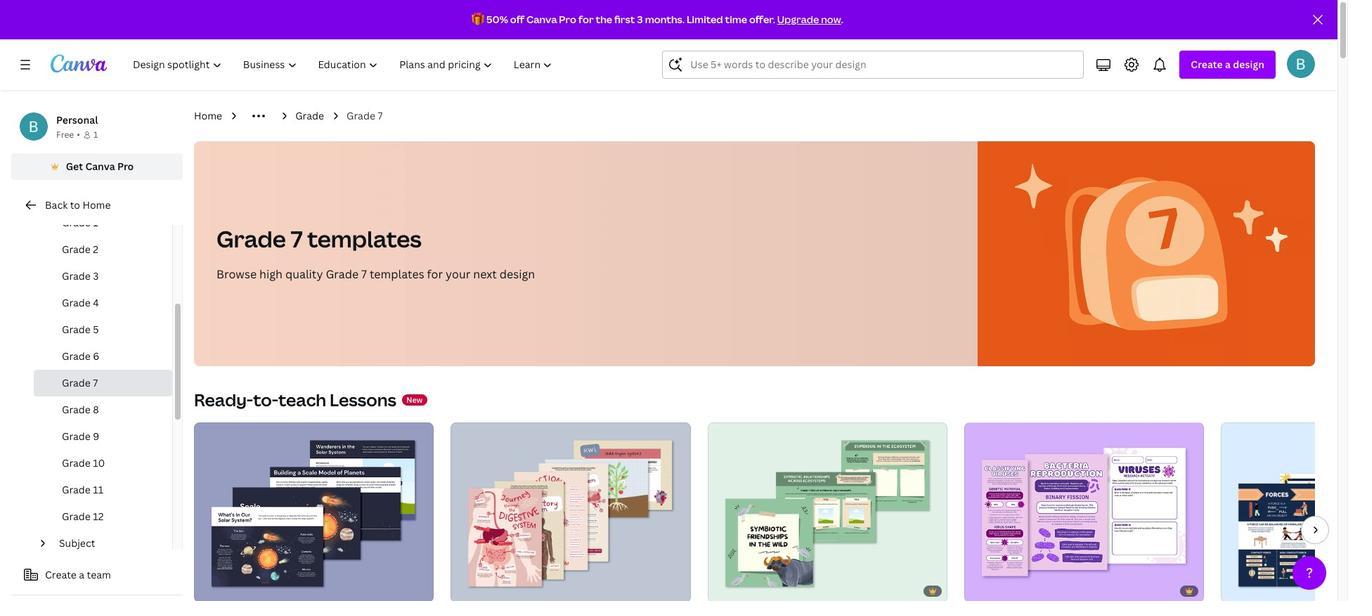 Task type: describe. For each thing, give the bounding box(es) containing it.
get canva pro button
[[11, 153, 183, 180]]

upgrade
[[777, 13, 819, 26]]

grade 12
[[62, 510, 104, 523]]

🎁
[[472, 13, 484, 26]]

grade 8 link
[[34, 397, 172, 423]]

1 horizontal spatial 3
[[637, 13, 643, 26]]

home link
[[194, 108, 222, 124]]

grade 10
[[62, 456, 105, 470]]

grade 12 link
[[34, 503, 172, 530]]

1 horizontal spatial canva
[[527, 13, 557, 26]]

brad klo image
[[1287, 50, 1315, 78]]

grade inside grade 12 link
[[62, 510, 91, 523]]

the solar system image
[[194, 423, 434, 601]]

Search search field
[[691, 51, 1075, 78]]

team
[[87, 568, 111, 581]]

12
[[93, 510, 104, 523]]

plant and human body systems image
[[451, 423, 691, 601]]

grade 3 link
[[34, 263, 172, 290]]

grade inside grade 8 link
[[62, 403, 91, 416]]

motion and force image
[[1221, 423, 1349, 601]]

grade 3
[[62, 269, 99, 283]]

months.
[[645, 13, 685, 26]]

grade 10 link
[[34, 450, 172, 477]]

grade 9
[[62, 430, 99, 443]]

to-
[[253, 388, 278, 411]]

grade inside grade 3 link
[[62, 269, 91, 283]]

0 horizontal spatial for
[[427, 266, 443, 282]]

lessons
[[330, 388, 396, 411]]

grade inside the grade 5 link
[[62, 323, 91, 336]]

grade 6
[[62, 349, 99, 363]]

1 vertical spatial design
[[500, 266, 535, 282]]

the
[[596, 13, 612, 26]]

•
[[77, 129, 80, 141]]

free
[[56, 129, 74, 141]]

browse high quality grade 7 templates for your next design
[[217, 266, 535, 282]]

grade 7 templates
[[217, 224, 422, 254]]

.
[[841, 13, 844, 26]]

2
[[93, 243, 98, 256]]

8
[[93, 403, 99, 416]]

grade 6 link
[[34, 343, 172, 370]]

personal
[[56, 113, 98, 127]]

grade 4 link
[[34, 290, 172, 316]]

1 horizontal spatial home
[[194, 109, 222, 122]]

grade 11 link
[[34, 477, 172, 503]]

0 vertical spatial templates
[[307, 224, 422, 254]]

10
[[93, 456, 105, 470]]

create a design
[[1191, 58, 1265, 71]]

grade 1
[[62, 216, 98, 229]]

11
[[93, 483, 104, 496]]

grade 5
[[62, 323, 99, 336]]

5
[[93, 323, 99, 336]]

1 horizontal spatial grade 7
[[347, 109, 383, 122]]

pro inside get canva pro button
[[117, 160, 134, 173]]

design inside dropdown button
[[1233, 58, 1265, 71]]



Task type: locate. For each thing, give the bounding box(es) containing it.
ready-to-teach lessons
[[194, 388, 396, 411]]

grade inside grade 2 link
[[62, 243, 91, 256]]

back to home link
[[11, 191, 183, 219]]

0 vertical spatial home
[[194, 109, 222, 122]]

grade 1 link
[[34, 210, 172, 236]]

symbiotic relationships image
[[708, 423, 948, 601]]

None search field
[[663, 51, 1084, 79]]

create inside dropdown button
[[1191, 58, 1223, 71]]

4
[[93, 296, 99, 309]]

canva
[[527, 13, 557, 26], [85, 160, 115, 173]]

canva right get
[[85, 160, 115, 173]]

create a team
[[45, 568, 111, 581]]

0 vertical spatial a
[[1225, 58, 1231, 71]]

bacteria and viruses image
[[965, 423, 1205, 601]]

create
[[1191, 58, 1223, 71], [45, 568, 77, 581]]

templates up browse high quality grade 7 templates for your next design on the top left
[[307, 224, 422, 254]]

pro left the
[[559, 13, 577, 26]]

off
[[510, 13, 525, 26]]

upgrade now button
[[777, 13, 841, 26]]

for left your
[[427, 266, 443, 282]]

0 vertical spatial create
[[1191, 58, 1223, 71]]

1 vertical spatial 1
[[93, 216, 98, 229]]

grade inside grade 1 link
[[62, 216, 91, 229]]

grade 2 link
[[34, 236, 172, 263]]

browse
[[217, 266, 257, 282]]

1 vertical spatial 3
[[93, 269, 99, 283]]

new
[[406, 394, 423, 405]]

create for create a design
[[1191, 58, 1223, 71]]

grade inside grade 6 link
[[62, 349, 91, 363]]

grade 8
[[62, 403, 99, 416]]

a inside dropdown button
[[1225, 58, 1231, 71]]

next
[[473, 266, 497, 282]]

time
[[725, 13, 747, 26]]

1 vertical spatial grade 7
[[62, 376, 98, 390]]

grade
[[295, 109, 324, 122], [347, 109, 375, 122], [62, 216, 91, 229], [217, 224, 286, 254], [62, 243, 91, 256], [326, 266, 359, 282], [62, 269, 91, 283], [62, 296, 91, 309], [62, 323, 91, 336], [62, 349, 91, 363], [62, 376, 91, 390], [62, 403, 91, 416], [62, 430, 91, 443], [62, 456, 91, 470], [62, 483, 91, 496], [62, 510, 91, 523]]

home
[[194, 109, 222, 122], [83, 198, 111, 212]]

design left brad klo image
[[1233, 58, 1265, 71]]

offer.
[[749, 13, 775, 26]]

grade 2
[[62, 243, 98, 256]]

1 horizontal spatial a
[[1225, 58, 1231, 71]]

0 horizontal spatial create
[[45, 568, 77, 581]]

first
[[614, 13, 635, 26]]

9
[[93, 430, 99, 443]]

to
[[70, 198, 80, 212]]

a for design
[[1225, 58, 1231, 71]]

create for create a team
[[45, 568, 77, 581]]

grade 9 link
[[34, 423, 172, 450]]

0 vertical spatial grade 7
[[347, 109, 383, 122]]

subject button
[[53, 530, 164, 557]]

1 right •
[[93, 129, 98, 141]]

0 horizontal spatial 3
[[93, 269, 99, 283]]

7 up "quality"
[[291, 224, 303, 254]]

1 vertical spatial a
[[79, 568, 84, 581]]

a for team
[[79, 568, 84, 581]]

templates
[[307, 224, 422, 254], [370, 266, 424, 282]]

grade inside grade 9 link
[[62, 430, 91, 443]]

back to home
[[45, 198, 111, 212]]

0 vertical spatial canva
[[527, 13, 557, 26]]

1 vertical spatial canva
[[85, 160, 115, 173]]

0 vertical spatial pro
[[559, 13, 577, 26]]

0 vertical spatial design
[[1233, 58, 1265, 71]]

0 horizontal spatial grade 7
[[62, 376, 98, 390]]

templates left your
[[370, 266, 424, 282]]

canva inside button
[[85, 160, 115, 173]]

get
[[66, 160, 83, 173]]

design right next
[[500, 266, 535, 282]]

a inside button
[[79, 568, 84, 581]]

0 horizontal spatial pro
[[117, 160, 134, 173]]

create a team button
[[11, 561, 183, 589]]

back
[[45, 198, 68, 212]]

0 horizontal spatial canva
[[85, 160, 115, 173]]

3 right first at the top of page
[[637, 13, 643, 26]]

1 horizontal spatial create
[[1191, 58, 1223, 71]]

grade inside grade 11 link
[[62, 483, 91, 496]]

1 horizontal spatial for
[[579, 13, 594, 26]]

limited
[[687, 13, 723, 26]]

7 up '8'
[[93, 376, 98, 390]]

0 horizontal spatial design
[[500, 266, 535, 282]]

1
[[93, 129, 98, 141], [93, 216, 98, 229]]

grade 5 link
[[34, 316, 172, 343]]

grade inside grade 4 link
[[62, 296, 91, 309]]

design
[[1233, 58, 1265, 71], [500, 266, 535, 282]]

pro up back to home link
[[117, 160, 134, 173]]

0 horizontal spatial home
[[83, 198, 111, 212]]

1 horizontal spatial pro
[[559, 13, 577, 26]]

grade 7 up grade 8
[[62, 376, 98, 390]]

3
[[637, 13, 643, 26], [93, 269, 99, 283]]

ready-
[[194, 388, 253, 411]]

0 vertical spatial 1
[[93, 129, 98, 141]]

for
[[579, 13, 594, 26], [427, 266, 443, 282]]

subject
[[59, 536, 95, 550]]

grade 11
[[62, 483, 104, 496]]

free •
[[56, 129, 80, 141]]

0 horizontal spatial a
[[79, 568, 84, 581]]

2 1 from the top
[[93, 216, 98, 229]]

1 vertical spatial for
[[427, 266, 443, 282]]

high
[[259, 266, 283, 282]]

7 down top level navigation element
[[378, 109, 383, 122]]

for left the
[[579, 13, 594, 26]]

grade 4
[[62, 296, 99, 309]]

create inside button
[[45, 568, 77, 581]]

your
[[446, 266, 471, 282]]

a
[[1225, 58, 1231, 71], [79, 568, 84, 581]]

6
[[93, 349, 99, 363]]

1 vertical spatial templates
[[370, 266, 424, 282]]

create a design button
[[1180, 51, 1276, 79]]

grade 7 down top level navigation element
[[347, 109, 383, 122]]

1 down 'back to home'
[[93, 216, 98, 229]]

top level navigation element
[[124, 51, 565, 79]]

teach
[[278, 388, 326, 411]]

pro
[[559, 13, 577, 26], [117, 160, 134, 173]]

get canva pro
[[66, 160, 134, 173]]

0 vertical spatial 3
[[637, 13, 643, 26]]

7 down grade 7 templates
[[361, 266, 367, 282]]

50%
[[486, 13, 508, 26]]

1 1 from the top
[[93, 129, 98, 141]]

1 vertical spatial pro
[[117, 160, 134, 173]]

1 vertical spatial create
[[45, 568, 77, 581]]

now
[[821, 13, 841, 26]]

grade inside grade 10 link
[[62, 456, 91, 470]]

🎁 50% off canva pro for the first 3 months. limited time offer. upgrade now .
[[472, 13, 844, 26]]

quality
[[285, 266, 323, 282]]

3 up 4 on the left
[[93, 269, 99, 283]]

1 horizontal spatial design
[[1233, 58, 1265, 71]]

grade 7
[[347, 109, 383, 122], [62, 376, 98, 390]]

0 vertical spatial for
[[579, 13, 594, 26]]

1 vertical spatial home
[[83, 198, 111, 212]]

7
[[378, 109, 383, 122], [291, 224, 303, 254], [361, 266, 367, 282], [93, 376, 98, 390]]

canva right off
[[527, 13, 557, 26]]



Task type: vqa. For each thing, say whether or not it's contained in the screenshot.
group
no



